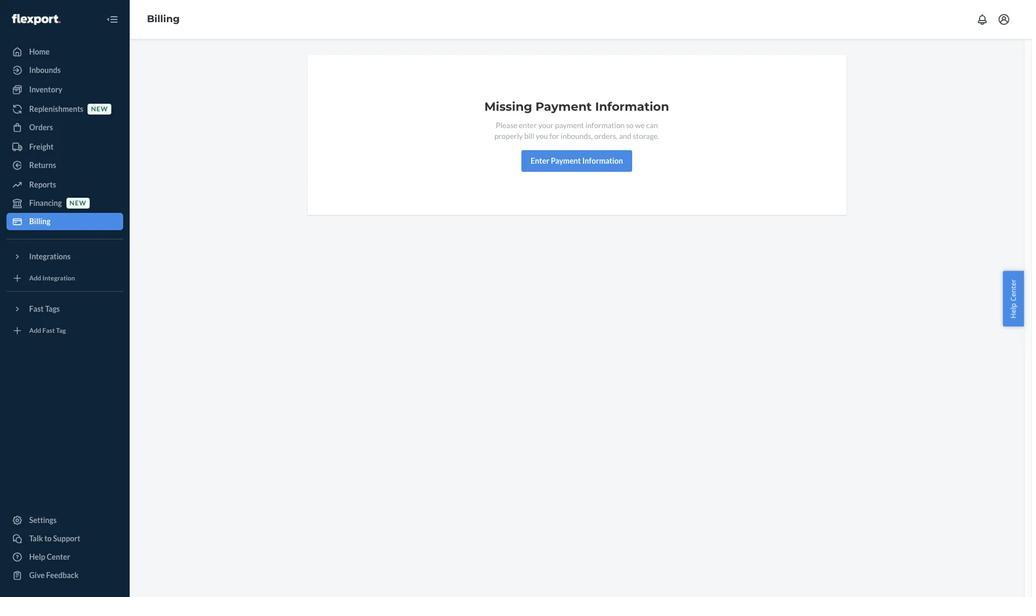 Task type: vqa. For each thing, say whether or not it's contained in the screenshot.
the Returns within the breadcrumbs Navigation
no



Task type: locate. For each thing, give the bounding box(es) containing it.
billing link right close navigation image
[[147, 13, 180, 25]]

0 vertical spatial payment
[[536, 99, 592, 114]]

integrations button
[[6, 248, 123, 265]]

0 horizontal spatial center
[[47, 552, 70, 562]]

1 horizontal spatial help center
[[1009, 279, 1019, 318]]

can
[[646, 121, 658, 130]]

0 horizontal spatial new
[[69, 199, 87, 207]]

talk to support
[[29, 534, 80, 543]]

add fast tag link
[[6, 322, 123, 339]]

1 vertical spatial new
[[69, 199, 87, 207]]

reports
[[29, 180, 56, 189]]

add integration
[[29, 274, 75, 282]]

payment
[[536, 99, 592, 114], [551, 156, 581, 165]]

enter
[[519, 121, 537, 130]]

add
[[29, 274, 41, 282], [29, 327, 41, 335]]

billing down financing
[[29, 217, 51, 226]]

fast left tags
[[29, 304, 44, 313]]

2 add from the top
[[29, 327, 41, 335]]

add fast tag
[[29, 327, 66, 335]]

bill
[[524, 131, 534, 141]]

1 vertical spatial billing
[[29, 217, 51, 226]]

information up so
[[595, 99, 669, 114]]

billing link
[[147, 13, 180, 25], [6, 213, 123, 230]]

and
[[619, 131, 632, 141]]

fast inside dropdown button
[[29, 304, 44, 313]]

add down fast tags
[[29, 327, 41, 335]]

home link
[[6, 43, 123, 61]]

information down orders,
[[582, 156, 623, 165]]

payment right enter
[[551, 156, 581, 165]]

storage.
[[633, 131, 659, 141]]

inbounds
[[29, 65, 61, 75]]

center inside help center link
[[47, 552, 70, 562]]

orders link
[[6, 119, 123, 136]]

talk
[[29, 534, 43, 543]]

to
[[44, 534, 52, 543]]

replenishments
[[29, 104, 83, 114]]

0 vertical spatial add
[[29, 274, 41, 282]]

help center link
[[6, 549, 123, 566]]

1 horizontal spatial billing link
[[147, 13, 180, 25]]

fast tags button
[[6, 301, 123, 318]]

0 vertical spatial information
[[595, 99, 669, 114]]

information for missing payment information
[[595, 99, 669, 114]]

billing link down financing
[[6, 213, 123, 230]]

0 vertical spatial fast
[[29, 304, 44, 313]]

your
[[538, 121, 554, 130]]

returns
[[29, 161, 56, 170]]

support
[[53, 534, 80, 543]]

0 vertical spatial new
[[91, 105, 108, 113]]

payment inside button
[[551, 156, 581, 165]]

fast left the tag
[[42, 327, 55, 335]]

properly
[[494, 131, 523, 141]]

integration
[[42, 274, 75, 282]]

settings link
[[6, 512, 123, 529]]

center inside help center button
[[1009, 279, 1019, 301]]

please
[[496, 121, 518, 130]]

1 horizontal spatial center
[[1009, 279, 1019, 301]]

fast
[[29, 304, 44, 313], [42, 327, 55, 335]]

information inside button
[[582, 156, 623, 165]]

add left integration at the left
[[29, 274, 41, 282]]

help
[[1009, 303, 1019, 318], [29, 552, 45, 562]]

tag
[[56, 327, 66, 335]]

billing right close navigation image
[[147, 13, 180, 25]]

close navigation image
[[106, 13, 119, 26]]

center
[[1009, 279, 1019, 301], [47, 552, 70, 562]]

new
[[91, 105, 108, 113], [69, 199, 87, 207]]

please enter your payment information so we can properly bill you for inbounds, orders, and storage.
[[494, 121, 659, 141]]

1 add from the top
[[29, 274, 41, 282]]

new up orders link
[[91, 105, 108, 113]]

1 vertical spatial payment
[[551, 156, 581, 165]]

0 horizontal spatial help center
[[29, 552, 70, 562]]

0 vertical spatial center
[[1009, 279, 1019, 301]]

1 vertical spatial help
[[29, 552, 45, 562]]

help center
[[1009, 279, 1019, 318], [29, 552, 70, 562]]

for
[[550, 131, 559, 141]]

information
[[595, 99, 669, 114], [582, 156, 623, 165]]

1 vertical spatial billing link
[[6, 213, 123, 230]]

1 vertical spatial help center
[[29, 552, 70, 562]]

0 vertical spatial help
[[1009, 303, 1019, 318]]

we
[[635, 121, 645, 130]]

billing
[[147, 13, 180, 25], [29, 217, 51, 226]]

you
[[536, 131, 548, 141]]

inbounds,
[[561, 131, 593, 141]]

give feedback button
[[6, 567, 123, 584]]

payment up payment
[[536, 99, 592, 114]]

1 horizontal spatial billing
[[147, 13, 180, 25]]

orders
[[29, 123, 53, 132]]

new for financing
[[69, 199, 87, 207]]

integrations
[[29, 252, 71, 261]]

1 vertical spatial information
[[582, 156, 623, 165]]

1 vertical spatial add
[[29, 327, 41, 335]]

1 horizontal spatial help
[[1009, 303, 1019, 318]]

0 horizontal spatial help
[[29, 552, 45, 562]]

0 vertical spatial billing
[[147, 13, 180, 25]]

help center button
[[1003, 271, 1024, 326]]

flexport logo image
[[12, 14, 60, 25]]

0 vertical spatial help center
[[1009, 279, 1019, 318]]

new down reports link
[[69, 199, 87, 207]]

1 vertical spatial center
[[47, 552, 70, 562]]

0 horizontal spatial billing
[[29, 217, 51, 226]]

1 horizontal spatial new
[[91, 105, 108, 113]]



Task type: describe. For each thing, give the bounding box(es) containing it.
0 horizontal spatial billing link
[[6, 213, 123, 230]]

0 vertical spatial billing link
[[147, 13, 180, 25]]

payment for enter
[[551, 156, 581, 165]]

inventory link
[[6, 81, 123, 98]]

missing
[[485, 99, 532, 114]]

talk to support button
[[6, 530, 123, 548]]

help center inside help center button
[[1009, 279, 1019, 318]]

orders,
[[594, 131, 618, 141]]

inbounds link
[[6, 62, 123, 79]]

feedback
[[46, 571, 79, 580]]

so
[[626, 121, 634, 130]]

new for replenishments
[[91, 105, 108, 113]]

add for add fast tag
[[29, 327, 41, 335]]

fast tags
[[29, 304, 60, 313]]

enter
[[531, 156, 550, 165]]

freight
[[29, 142, 54, 151]]

open account menu image
[[998, 13, 1011, 26]]

payment
[[555, 121, 584, 130]]

enter payment information button
[[522, 150, 632, 172]]

open notifications image
[[976, 13, 989, 26]]

payment for missing
[[536, 99, 592, 114]]

enter payment information
[[531, 156, 623, 165]]

settings
[[29, 516, 57, 525]]

help inside button
[[1009, 303, 1019, 318]]

1 vertical spatial fast
[[42, 327, 55, 335]]

add for add integration
[[29, 274, 41, 282]]

give feedback
[[29, 571, 79, 580]]

home
[[29, 47, 50, 56]]

help center inside help center link
[[29, 552, 70, 562]]

add integration link
[[6, 270, 123, 287]]

reports link
[[6, 176, 123, 193]]

freight link
[[6, 138, 123, 156]]

inventory
[[29, 85, 62, 94]]

missing payment information
[[485, 99, 669, 114]]

tags
[[45, 304, 60, 313]]

give
[[29, 571, 45, 580]]

information
[[586, 121, 625, 130]]

returns link
[[6, 157, 123, 174]]

financing
[[29, 198, 62, 208]]

information for enter payment information
[[582, 156, 623, 165]]



